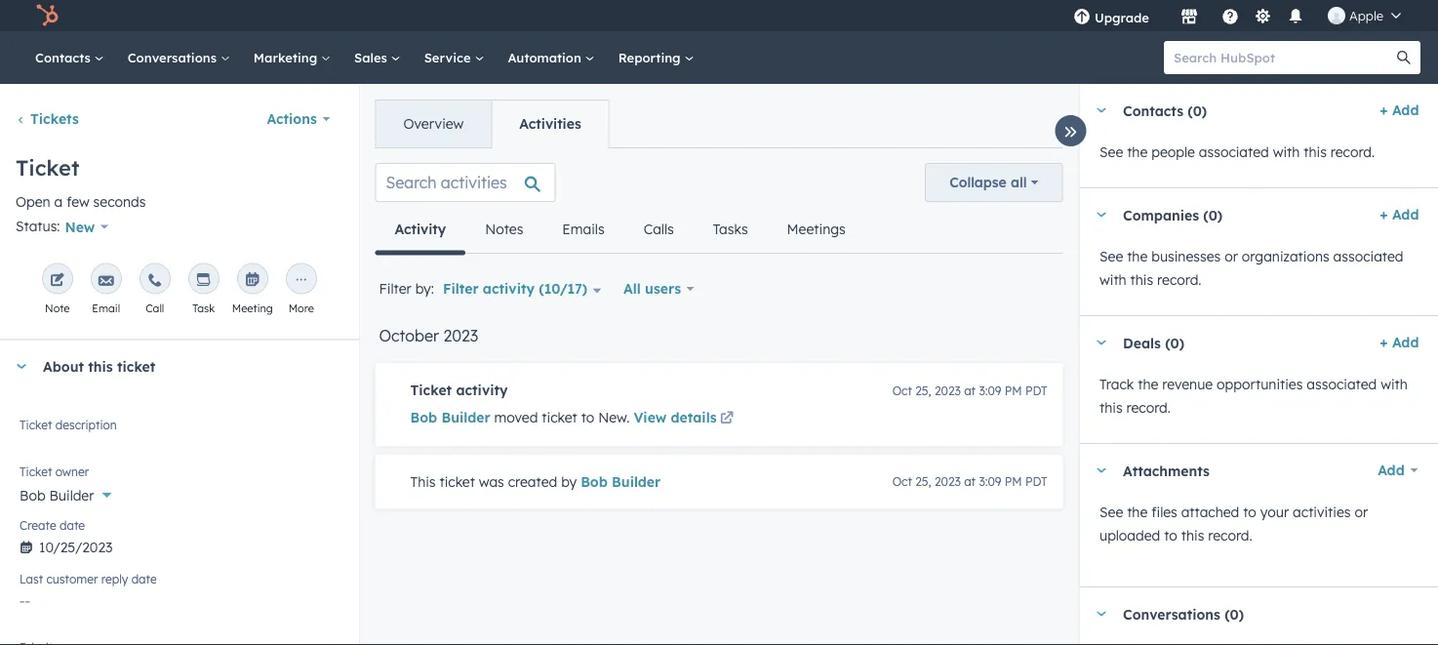Task type: describe. For each thing, give the bounding box(es) containing it.
create date
[[20, 518, 85, 533]]

conversations (0) button
[[1080, 588, 1419, 640]]

owner
[[55, 464, 89, 479]]

2 oct from the top
[[893, 474, 912, 489]]

contacts (0)
[[1123, 102, 1207, 119]]

all users button
[[611, 269, 707, 308]]

builder inside the ticket activity element
[[442, 409, 491, 426]]

moved
[[494, 409, 538, 426]]

+ for see the people associated with this record.
[[1380, 102, 1388, 119]]

1 vertical spatial to
[[1243, 504, 1257, 521]]

to new .
[[581, 409, 634, 426]]

2 at from the top
[[965, 474, 976, 489]]

the for businesses
[[1127, 248, 1148, 265]]

contacts for contacts (0)
[[1123, 102, 1183, 119]]

companies (0) button
[[1080, 188, 1372, 241]]

emails
[[563, 221, 605, 238]]

help button
[[1214, 0, 1247, 31]]

add for see the people associated with this record.
[[1392, 102, 1419, 119]]

automation
[[508, 49, 585, 65]]

ticket activity
[[410, 382, 508, 399]]

+ add for track the revenue opportunities associated with this record.
[[1380, 334, 1419, 351]]

view
[[634, 409, 667, 426]]

tickets
[[30, 110, 79, 127]]

3:09 inside the ticket activity element
[[979, 383, 1002, 398]]

(0) for conversations (0)
[[1225, 605, 1244, 622]]

reporting link
[[607, 31, 706, 84]]

email image
[[98, 273, 114, 288]]

1 link opens in a new window image from the top
[[720, 408, 734, 431]]

settings link
[[1251, 5, 1276, 26]]

created
[[508, 473, 558, 490]]

to inside the ticket activity element
[[581, 409, 595, 426]]

record. inside see the businesses or organizations associated with this record.
[[1157, 271, 1202, 288]]

revenue
[[1162, 376, 1213, 393]]

new button
[[60, 214, 121, 239]]

caret image for companies
[[1096, 212, 1107, 217]]

attachments button
[[1080, 444, 1357, 497]]

+ add for see the businesses or organizations associated with this record.
[[1380, 206, 1419, 223]]

tasks button
[[694, 206, 768, 253]]

attached
[[1181, 504, 1239, 521]]

associated inside see the businesses or organizations associated with this record.
[[1333, 248, 1404, 265]]

task
[[193, 301, 215, 315]]

the for files
[[1127, 504, 1148, 521]]

view details link
[[634, 408, 737, 431]]

note image
[[50, 273, 65, 288]]

apple button
[[1317, 0, 1413, 31]]

calls button
[[624, 206, 694, 253]]

conversations for conversations
[[128, 49, 220, 65]]

meeting image
[[245, 273, 260, 288]]

record. inside see the files attached to your activities or uploaded to this record.
[[1208, 527, 1252, 544]]

this inside see the businesses or organizations associated with this record.
[[1130, 271, 1153, 288]]

deals
[[1123, 334, 1161, 351]]

emails button
[[543, 206, 624, 253]]

ticket inside dropdown button
[[117, 358, 155, 375]]

25, inside the ticket activity element
[[916, 383, 932, 398]]

overview
[[404, 115, 464, 132]]

your
[[1260, 504, 1289, 521]]

filter activity (10/17)
[[443, 280, 588, 297]]

+ add button for see the people associated with this record.
[[1380, 99, 1419, 122]]

track the revenue opportunities associated with this record.
[[1100, 376, 1408, 416]]

.
[[627, 409, 630, 426]]

open
[[16, 193, 50, 210]]

see the businesses or organizations associated with this record.
[[1100, 248, 1404, 288]]

2 horizontal spatial bob
[[581, 473, 608, 490]]

description
[[55, 418, 117, 432]]

(0) for companies (0)
[[1203, 206, 1223, 223]]

bob builder image
[[1328, 7, 1346, 24]]

attachments
[[1123, 462, 1210, 479]]

with inside see the businesses or organizations associated with this record.
[[1100, 271, 1127, 288]]

call image
[[147, 273, 163, 288]]

search button
[[1388, 41, 1421, 74]]

notes button
[[466, 206, 543, 253]]

1 horizontal spatial to
[[1164, 527, 1177, 544]]

last
[[20, 572, 43, 586]]

Search HubSpot search field
[[1164, 41, 1404, 74]]

help image
[[1222, 9, 1240, 26]]

navigation inside october 2023 feed
[[375, 206, 865, 255]]

marketplaces image
[[1181, 9, 1199, 26]]

sales link
[[343, 31, 413, 84]]

files
[[1151, 504, 1177, 521]]

caret image for conversations
[[1096, 611, 1107, 616]]

about this ticket button
[[0, 340, 339, 393]]

menu containing apple
[[1060, 0, 1415, 31]]

caret image inside attachments dropdown button
[[1096, 468, 1107, 473]]

october
[[379, 326, 439, 346]]

meetings button
[[768, 206, 865, 253]]

caret image for deals
[[1096, 340, 1107, 345]]

settings image
[[1255, 8, 1272, 26]]

activity for filter
[[483, 280, 535, 297]]

deals (0)
[[1123, 334, 1184, 351]]

was
[[479, 473, 504, 490]]

2 3:09 from the top
[[979, 474, 1002, 489]]

hubspot link
[[23, 4, 73, 27]]

october 2023
[[379, 326, 478, 346]]

tasks
[[713, 221, 748, 238]]

create
[[20, 518, 56, 533]]

+ add for see the people associated with this record.
[[1380, 102, 1419, 119]]

collapse all
[[950, 174, 1027, 191]]

conversations for conversations (0)
[[1123, 605, 1220, 622]]

upgrade image
[[1074, 9, 1091, 26]]

email
[[92, 301, 120, 315]]

ticket for ticket
[[16, 154, 80, 181]]

2 25, from the top
[[916, 474, 932, 489]]

uploaded
[[1100, 527, 1160, 544]]

status:
[[16, 218, 60, 235]]

deals (0) button
[[1080, 316, 1372, 369]]

notifications image
[[1287, 9, 1305, 26]]

marketing link
[[242, 31, 343, 84]]

2 oct 25, 2023 at 3:09 pm pdt from the top
[[893, 474, 1048, 489]]

(0) for contacts (0)
[[1188, 102, 1207, 119]]

new inside the ticket activity element
[[599, 409, 627, 426]]

notifications button
[[1280, 0, 1313, 31]]

contacts for contacts
[[35, 49, 94, 65]]

contacts link
[[23, 31, 116, 84]]

organizations
[[1242, 248, 1330, 265]]

oct 25, 2023 at 3:09 pm pdt inside the ticket activity element
[[893, 383, 1048, 398]]

2 horizontal spatial builder
[[612, 473, 661, 490]]



Task type: vqa. For each thing, say whether or not it's contained in the screenshot.
middle associated
yes



Task type: locate. For each thing, give the bounding box(es) containing it.
0 vertical spatial or
[[1225, 248, 1238, 265]]

reporting
[[619, 49, 685, 65]]

associated right opportunities
[[1307, 376, 1377, 393]]

0 vertical spatial caret image
[[1096, 340, 1107, 345]]

0 vertical spatial pm
[[1005, 383, 1022, 398]]

last customer reply date
[[20, 572, 157, 586]]

1 horizontal spatial bob builder
[[410, 409, 491, 426]]

all
[[1011, 174, 1027, 191]]

link opens in a new window image
[[720, 408, 734, 431], [720, 412, 734, 426]]

caret image left the about
[[16, 364, 27, 369]]

the inside see the businesses or organizations associated with this record.
[[1127, 248, 1148, 265]]

Search activities search field
[[375, 163, 556, 202]]

bob builder
[[410, 409, 491, 426], [20, 486, 94, 503]]

associated
[[1199, 143, 1269, 161], [1333, 248, 1404, 265], [1307, 376, 1377, 393]]

2 navigation from the top
[[375, 206, 865, 255]]

2 + add button from the top
[[1380, 203, 1419, 226]]

contacts up people
[[1123, 102, 1183, 119]]

1 horizontal spatial ticket
[[440, 473, 475, 490]]

bob builder down ticket owner
[[20, 486, 94, 503]]

or down companies (0) dropdown button
[[1225, 248, 1238, 265]]

bob up create at left
[[20, 486, 45, 503]]

about
[[43, 358, 84, 375]]

date right reply
[[131, 572, 157, 586]]

the for people
[[1127, 143, 1148, 161]]

1 vertical spatial bob builder
[[20, 486, 94, 503]]

automation link
[[496, 31, 607, 84]]

caret image inside "deals (0)" "dropdown button"
[[1096, 340, 1107, 345]]

task image
[[196, 273, 212, 288]]

1 horizontal spatial with
[[1273, 143, 1300, 161]]

filter right by:
[[443, 280, 479, 297]]

the left people
[[1127, 143, 1148, 161]]

the right track
[[1138, 376, 1158, 393]]

ticket up a
[[16, 154, 80, 181]]

actions button
[[254, 100, 343, 139]]

bob builder button
[[410, 406, 491, 429], [581, 470, 661, 493]]

2 vertical spatial + add
[[1380, 334, 1419, 351]]

0 vertical spatial 3:09
[[979, 383, 1002, 398]]

+ add button
[[1380, 99, 1419, 122], [1380, 203, 1419, 226], [1380, 331, 1419, 354]]

caret image left "companies"
[[1096, 212, 1107, 217]]

with down contacts (0) dropdown button
[[1273, 143, 1300, 161]]

contacts
[[35, 49, 94, 65], [1123, 102, 1183, 119]]

oct 25, 2023 at 3:09 pm pdt
[[893, 383, 1048, 398], [893, 474, 1048, 489]]

new
[[65, 218, 95, 235], [599, 409, 627, 426]]

bob right 'by'
[[581, 473, 608, 490]]

at
[[965, 383, 976, 398], [965, 474, 976, 489]]

1 at from the top
[[965, 383, 976, 398]]

caret image left contacts (0)
[[1096, 108, 1107, 113]]

0 horizontal spatial ticket
[[117, 358, 155, 375]]

service link
[[413, 31, 496, 84]]

see for see the people associated with this record.
[[1100, 143, 1123, 161]]

builder inside popup button
[[49, 486, 94, 503]]

caret image inside companies (0) dropdown button
[[1096, 212, 1107, 217]]

builder down owner at the left
[[49, 486, 94, 503]]

0 vertical spatial contacts
[[35, 49, 94, 65]]

(0) down see the files attached to your activities or uploaded to this record.
[[1225, 605, 1244, 622]]

ticket left was
[[440, 473, 475, 490]]

0 vertical spatial oct
[[893, 383, 912, 398]]

associated down contacts (0) dropdown button
[[1199, 143, 1269, 161]]

1 pm from the top
[[1005, 383, 1022, 398]]

reply
[[101, 572, 128, 586]]

(0) for deals (0)
[[1165, 334, 1184, 351]]

activity for ticket
[[456, 382, 508, 399]]

3 + add button from the top
[[1380, 331, 1419, 354]]

with
[[1273, 143, 1300, 161], [1100, 271, 1127, 288], [1381, 376, 1408, 393]]

1 oct from the top
[[893, 383, 912, 398]]

1 vertical spatial date
[[131, 572, 157, 586]]

activity
[[395, 221, 446, 238]]

caret image
[[1096, 108, 1107, 113], [1096, 212, 1107, 217], [16, 364, 27, 369], [1096, 468, 1107, 473]]

0 vertical spatial + add button
[[1380, 99, 1419, 122]]

calls
[[644, 221, 674, 238]]

about this ticket
[[43, 358, 155, 375]]

2 vertical spatial + add button
[[1380, 331, 1419, 354]]

1 vertical spatial see
[[1100, 248, 1123, 265]]

0 vertical spatial associated
[[1199, 143, 1269, 161]]

1 navigation from the top
[[375, 100, 610, 148]]

2 vertical spatial 2023
[[935, 474, 961, 489]]

builder down .
[[612, 473, 661, 490]]

+ add button for track the revenue opportunities associated with this record.
[[1380, 331, 1419, 354]]

2023
[[444, 326, 478, 346], [935, 383, 961, 398], [935, 474, 961, 489]]

companies (0)
[[1123, 206, 1223, 223]]

ticket right "moved"
[[542, 409, 578, 426]]

3 see from the top
[[1100, 504, 1123, 521]]

new down open a few seconds
[[65, 218, 95, 235]]

ticket for ticket activity
[[410, 382, 452, 399]]

1 vertical spatial 3:09
[[979, 474, 1002, 489]]

more image
[[294, 273, 309, 288]]

0 vertical spatial date
[[60, 518, 85, 533]]

+
[[1380, 102, 1388, 119], [1380, 206, 1388, 223], [1380, 334, 1388, 351]]

the up uploaded
[[1127, 504, 1148, 521]]

contacts inside dropdown button
[[1123, 102, 1183, 119]]

record. inside track the revenue opportunities associated with this record.
[[1126, 399, 1171, 416]]

the down "companies"
[[1127, 248, 1148, 265]]

1 + add button from the top
[[1380, 99, 1419, 122]]

1 horizontal spatial bob builder button
[[581, 470, 661, 493]]

navigation up search activities search field
[[375, 100, 610, 148]]

2 link opens in a new window image from the top
[[720, 412, 734, 426]]

caret image
[[1096, 340, 1107, 345], [1096, 611, 1107, 616]]

0 vertical spatial oct 25, 2023 at 3:09 pm pdt
[[893, 383, 1048, 398]]

see inside see the files attached to your activities or uploaded to this record.
[[1100, 504, 1123, 521]]

Ticket description text field
[[20, 414, 339, 453]]

all users
[[624, 280, 681, 297]]

caret image left conversations (0)
[[1096, 611, 1107, 616]]

activity left (10/17)
[[483, 280, 535, 297]]

2 pdt from the top
[[1026, 474, 1048, 489]]

1 vertical spatial with
[[1100, 271, 1127, 288]]

3 + add from the top
[[1380, 334, 1419, 351]]

(0) up people
[[1188, 102, 1207, 119]]

ticket
[[16, 154, 80, 181], [410, 382, 452, 399], [20, 418, 52, 432], [20, 464, 52, 479]]

filter for filter by:
[[379, 280, 412, 297]]

collapse all button
[[925, 163, 1063, 202]]

1 horizontal spatial conversations
[[1123, 605, 1220, 622]]

+ for track the revenue opportunities associated with this record.
[[1380, 334, 1388, 351]]

add for see the businesses or organizations associated with this record.
[[1392, 206, 1419, 223]]

call
[[146, 301, 164, 315]]

0 vertical spatial with
[[1273, 143, 1300, 161]]

0 vertical spatial to
[[581, 409, 595, 426]]

ticket down october 2023
[[410, 382, 452, 399]]

2 + add from the top
[[1380, 206, 1419, 223]]

1 vertical spatial activity
[[456, 382, 508, 399]]

0 vertical spatial new
[[65, 218, 95, 235]]

at inside the ticket activity element
[[965, 383, 976, 398]]

(0) up businesses
[[1203, 206, 1223, 223]]

+ add button for see the businesses or organizations associated with this record.
[[1380, 203, 1419, 226]]

0 horizontal spatial bob
[[20, 486, 45, 503]]

details
[[671, 409, 717, 426]]

1 see from the top
[[1100, 143, 1123, 161]]

0 horizontal spatial date
[[60, 518, 85, 533]]

add for track the revenue opportunities associated with this record.
[[1392, 334, 1419, 351]]

see up uploaded
[[1100, 504, 1123, 521]]

1 vertical spatial contacts
[[1123, 102, 1183, 119]]

1 vertical spatial pdt
[[1026, 474, 1048, 489]]

ticket down call
[[117, 358, 155, 375]]

see inside see the businesses or organizations associated with this record.
[[1100, 248, 1123, 265]]

navigation containing activity
[[375, 206, 865, 255]]

Create date text field
[[20, 529, 339, 561]]

bob builder down ticket activity
[[410, 409, 491, 426]]

0 vertical spatial 25,
[[916, 383, 932, 398]]

0 horizontal spatial with
[[1100, 271, 1127, 288]]

1 + from the top
[[1380, 102, 1388, 119]]

marketing
[[254, 49, 321, 65]]

caret image left attachments
[[1096, 468, 1107, 473]]

1 vertical spatial oct
[[893, 474, 912, 489]]

associated right organizations
[[1333, 248, 1404, 265]]

all
[[624, 280, 641, 297]]

notes
[[485, 221, 524, 238]]

add button
[[1365, 451, 1419, 490]]

(0) inside contacts (0) dropdown button
[[1188, 102, 1207, 119]]

conversations (0)
[[1123, 605, 1244, 622]]

sales
[[354, 49, 391, 65]]

bob inside the ticket activity element
[[410, 409, 437, 426]]

(0)
[[1188, 102, 1207, 119], [1203, 206, 1223, 223], [1165, 334, 1184, 351], [1225, 605, 1244, 622]]

conversations
[[128, 49, 220, 65], [1123, 605, 1220, 622]]

2 vertical spatial +
[[1380, 334, 1388, 351]]

see for see the businesses or organizations associated with this record.
[[1100, 248, 1123, 265]]

note
[[45, 301, 70, 315]]

by:
[[415, 280, 434, 297]]

0 horizontal spatial to
[[581, 409, 595, 426]]

ticket owner
[[20, 464, 89, 479]]

overview link
[[376, 101, 491, 147]]

to
[[581, 409, 595, 426], [1243, 504, 1257, 521], [1164, 527, 1177, 544]]

contacts down hubspot link
[[35, 49, 94, 65]]

0 vertical spatial +
[[1380, 102, 1388, 119]]

(0) inside conversations (0) dropdown button
[[1225, 605, 1244, 622]]

1 filter from the left
[[379, 280, 412, 297]]

1 vertical spatial + add button
[[1380, 203, 1419, 226]]

october 2023 feed
[[360, 147, 1079, 532]]

activities
[[1293, 504, 1351, 521]]

a
[[54, 193, 63, 210]]

see the people associated with this record.
[[1100, 143, 1375, 161]]

view details
[[634, 409, 717, 426]]

1 vertical spatial ticket
[[542, 409, 578, 426]]

builder down ticket activity
[[442, 409, 491, 426]]

apple
[[1350, 7, 1384, 23]]

see
[[1100, 143, 1123, 161], [1100, 248, 1123, 265], [1100, 504, 1123, 521]]

0 vertical spatial activity
[[483, 280, 535, 297]]

caret image inside about this ticket dropdown button
[[16, 364, 27, 369]]

link opens in a new window image inside 'view details' link
[[720, 412, 734, 426]]

0 vertical spatial pdt
[[1026, 383, 1048, 398]]

1 caret image from the top
[[1096, 340, 1107, 345]]

1 vertical spatial conversations
[[1123, 605, 1220, 622]]

see left people
[[1100, 143, 1123, 161]]

1 horizontal spatial or
[[1355, 504, 1368, 521]]

0 horizontal spatial filter
[[379, 280, 412, 297]]

pdt
[[1026, 383, 1048, 398], [1026, 474, 1048, 489]]

this inside track the revenue opportunities associated with this record.
[[1100, 399, 1123, 416]]

this inside about this ticket dropdown button
[[88, 358, 113, 375]]

record.
[[1331, 143, 1375, 161], [1157, 271, 1202, 288], [1126, 399, 1171, 416], [1208, 527, 1252, 544]]

service
[[424, 49, 475, 65]]

activities
[[520, 115, 581, 132]]

0 horizontal spatial bob builder
[[20, 486, 94, 503]]

1 horizontal spatial contacts
[[1123, 102, 1183, 119]]

caret image for contacts
[[1096, 108, 1107, 113]]

or inside see the businesses or organizations associated with this record.
[[1225, 248, 1238, 265]]

0 horizontal spatial or
[[1225, 248, 1238, 265]]

to left your
[[1243, 504, 1257, 521]]

or inside see the files attached to your activities or uploaded to this record.
[[1355, 504, 1368, 521]]

pm
[[1005, 383, 1022, 398], [1005, 474, 1022, 489]]

ticket
[[117, 358, 155, 375], [542, 409, 578, 426], [440, 473, 475, 490]]

see for see the files attached to your activities or uploaded to this record.
[[1100, 504, 1123, 521]]

activities link
[[491, 101, 609, 147]]

bob builder button right 'by'
[[581, 470, 661, 493]]

filter by:
[[379, 280, 434, 297]]

1 vertical spatial new
[[599, 409, 627, 426]]

Last customer reply date text field
[[20, 583, 339, 614]]

(0) inside "deals (0)" "dropdown button"
[[1165, 334, 1184, 351]]

(0) inside companies (0) dropdown button
[[1203, 206, 1223, 223]]

new left view
[[599, 409, 627, 426]]

1 vertical spatial at
[[965, 474, 976, 489]]

navigation containing overview
[[375, 100, 610, 148]]

bob builder button down ticket activity
[[410, 406, 491, 429]]

0 vertical spatial 2023
[[444, 326, 478, 346]]

0 vertical spatial navigation
[[375, 100, 610, 148]]

oct
[[893, 383, 912, 398], [893, 474, 912, 489]]

1 vertical spatial 2023
[[935, 383, 961, 398]]

1 vertical spatial or
[[1355, 504, 1368, 521]]

2 vertical spatial see
[[1100, 504, 1123, 521]]

marketplaces button
[[1169, 0, 1210, 31]]

2 horizontal spatial ticket
[[542, 409, 578, 426]]

with inside track the revenue opportunities associated with this record.
[[1381, 376, 1408, 393]]

bob builder button
[[20, 476, 339, 508]]

0 vertical spatial bob builder button
[[410, 406, 491, 429]]

2 caret image from the top
[[1096, 611, 1107, 616]]

customer
[[46, 572, 98, 586]]

caret image inside contacts (0) dropdown button
[[1096, 108, 1107, 113]]

bob builder button inside the ticket activity element
[[410, 406, 491, 429]]

the inside track the revenue opportunities associated with this record.
[[1138, 376, 1158, 393]]

activity up "moved"
[[456, 382, 508, 399]]

bob inside bob builder popup button
[[20, 486, 45, 503]]

2 pm from the top
[[1005, 474, 1022, 489]]

1 pdt from the top
[[1026, 383, 1048, 398]]

see down "companies"
[[1100, 248, 1123, 265]]

0 vertical spatial see
[[1100, 143, 1123, 161]]

date
[[60, 518, 85, 533], [131, 572, 157, 586]]

0 horizontal spatial contacts
[[35, 49, 94, 65]]

0 vertical spatial ticket
[[117, 358, 155, 375]]

caret image for about
[[16, 364, 27, 369]]

1 vertical spatial associated
[[1333, 248, 1404, 265]]

2 horizontal spatial to
[[1243, 504, 1257, 521]]

meetings
[[787, 221, 846, 238]]

2 vertical spatial ticket
[[440, 473, 475, 490]]

2 horizontal spatial with
[[1381, 376, 1408, 393]]

by
[[561, 473, 577, 490]]

1 vertical spatial pm
[[1005, 474, 1022, 489]]

bob
[[410, 409, 437, 426], [581, 473, 608, 490], [20, 486, 45, 503]]

pm inside the ticket activity element
[[1005, 383, 1022, 398]]

filter left by:
[[379, 280, 412, 297]]

2 filter from the left
[[443, 280, 479, 297]]

to down files
[[1164, 527, 1177, 544]]

opportunities
[[1217, 376, 1303, 393]]

the
[[1127, 143, 1148, 161], [1127, 248, 1148, 265], [1138, 376, 1158, 393], [1127, 504, 1148, 521]]

add inside popup button
[[1378, 462, 1405, 479]]

oct inside the ticket activity element
[[893, 383, 912, 398]]

or right the activities
[[1355, 504, 1368, 521]]

0 vertical spatial + add
[[1380, 102, 1419, 119]]

builder
[[442, 409, 491, 426], [612, 473, 661, 490], [49, 486, 94, 503]]

1 horizontal spatial date
[[131, 572, 157, 586]]

navigation up all
[[375, 206, 865, 255]]

0 vertical spatial bob builder
[[410, 409, 491, 426]]

1 + add from the top
[[1380, 102, 1419, 119]]

pdt inside the ticket activity element
[[1026, 383, 1048, 398]]

seconds
[[93, 193, 146, 210]]

ticket left description
[[20, 418, 52, 432]]

search image
[[1398, 51, 1411, 64]]

track
[[1100, 376, 1134, 393]]

upgrade
[[1095, 9, 1150, 25]]

1 vertical spatial bob builder button
[[581, 470, 661, 493]]

2023 inside the ticket activity element
[[935, 383, 961, 398]]

+ for see the businesses or organizations associated with this record.
[[1380, 206, 1388, 223]]

bob builder inside the ticket activity element
[[410, 409, 491, 426]]

2 vertical spatial to
[[1164, 527, 1177, 544]]

(0) right deals
[[1165, 334, 1184, 351]]

2 vertical spatial with
[[1381, 376, 1408, 393]]

menu
[[1060, 0, 1415, 31]]

1 vertical spatial caret image
[[1096, 611, 1107, 616]]

new inside popup button
[[65, 218, 95, 235]]

1 vertical spatial 25,
[[916, 474, 932, 489]]

the inside see the files attached to your activities or uploaded to this record.
[[1127, 504, 1148, 521]]

associated inside track the revenue opportunities associated with this record.
[[1307, 376, 1377, 393]]

navigation
[[375, 100, 610, 148], [375, 206, 865, 255]]

with up add popup button at the right bottom of the page
[[1381, 376, 1408, 393]]

conversations inside dropdown button
[[1123, 605, 1220, 622]]

activity button
[[375, 206, 466, 255]]

1 vertical spatial + add
[[1380, 206, 1419, 223]]

2 vertical spatial associated
[[1307, 376, 1377, 393]]

ticket inside october 2023 feed
[[410, 382, 452, 399]]

ticket left owner at the left
[[20, 464, 52, 479]]

ticket for ticket owner
[[20, 464, 52, 479]]

filter for filter activity (10/17)
[[443, 280, 479, 297]]

ticket for ticket description
[[20, 418, 52, 432]]

1 horizontal spatial builder
[[442, 409, 491, 426]]

bob down ticket activity
[[410, 409, 437, 426]]

bob builder inside bob builder popup button
[[20, 486, 94, 503]]

0 horizontal spatial bob builder button
[[410, 406, 491, 429]]

1 vertical spatial oct 25, 2023 at 3:09 pm pdt
[[893, 474, 1048, 489]]

0 horizontal spatial builder
[[49, 486, 94, 503]]

to left .
[[581, 409, 595, 426]]

more
[[289, 301, 314, 315]]

25,
[[916, 383, 932, 398], [916, 474, 932, 489]]

0 vertical spatial conversations
[[128, 49, 220, 65]]

caret image inside conversations (0) dropdown button
[[1096, 611, 1107, 616]]

ticket description
[[20, 418, 117, 432]]

businesses
[[1151, 248, 1221, 265]]

3 + from the top
[[1380, 334, 1388, 351]]

2 see from the top
[[1100, 248, 1123, 265]]

0 horizontal spatial conversations
[[128, 49, 220, 65]]

1 vertical spatial +
[[1380, 206, 1388, 223]]

date right create at left
[[60, 518, 85, 533]]

this inside see the files attached to your activities or uploaded to this record.
[[1181, 527, 1204, 544]]

conversations link
[[116, 31, 242, 84]]

this ticket was created by bob builder
[[410, 473, 661, 490]]

1 horizontal spatial filter
[[443, 280, 479, 297]]

0 vertical spatial at
[[965, 383, 976, 398]]

caret image left deals
[[1096, 340, 1107, 345]]

ticket activity element
[[375, 363, 1063, 447]]

0 horizontal spatial new
[[65, 218, 95, 235]]

1 25, from the top
[[916, 383, 932, 398]]

with up deals
[[1100, 271, 1127, 288]]

1 vertical spatial navigation
[[375, 206, 865, 255]]

1 horizontal spatial bob
[[410, 409, 437, 426]]

this
[[1304, 143, 1327, 161], [1130, 271, 1153, 288], [88, 358, 113, 375], [1100, 399, 1123, 416], [1181, 527, 1204, 544]]

the for revenue
[[1138, 376, 1158, 393]]

2 + from the top
[[1380, 206, 1388, 223]]

hubspot image
[[35, 4, 59, 27]]

3:09
[[979, 383, 1002, 398], [979, 474, 1002, 489]]

1 3:09 from the top
[[979, 383, 1002, 398]]

collapse
[[950, 174, 1007, 191]]

1 oct 25, 2023 at 3:09 pm pdt from the top
[[893, 383, 1048, 398]]

1 horizontal spatial new
[[599, 409, 627, 426]]



